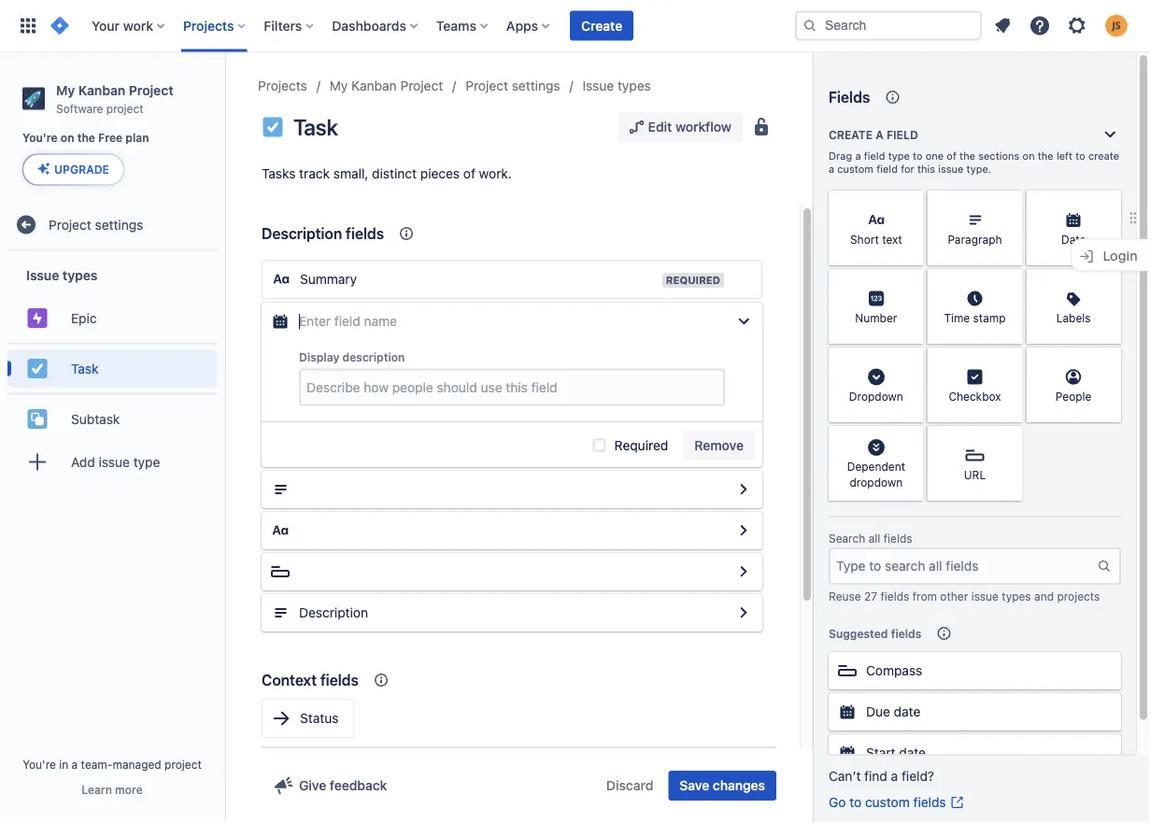 Task type: locate. For each thing, give the bounding box(es) containing it.
2 you're from the top
[[23, 758, 56, 771]]

types
[[618, 78, 651, 93], [63, 267, 98, 283], [1002, 590, 1032, 603]]

1 horizontal spatial my
[[330, 78, 348, 93]]

more information image for checkbox
[[999, 350, 1021, 372]]

kanban up "software" on the top
[[78, 82, 125, 98]]

0 horizontal spatial kanban
[[78, 82, 125, 98]]

create button
[[570, 11, 634, 41]]

issue types
[[583, 78, 651, 93], [26, 267, 98, 283]]

type up for
[[889, 150, 910, 162]]

my for my kanban project software project
[[56, 82, 75, 98]]

can't
[[829, 769, 861, 784]]

my kanban project link
[[330, 75, 443, 97]]

issue down one
[[939, 163, 964, 175]]

project
[[106, 102, 144, 115], [165, 758, 202, 771]]

settings down apps 'dropdown button'
[[512, 78, 560, 93]]

issue right other
[[972, 590, 999, 603]]

1 vertical spatial settings
[[95, 217, 143, 232]]

task right issue type icon
[[293, 114, 338, 140]]

reuse 27 fields from other issue types and projects
[[829, 590, 1100, 603]]

0 horizontal spatial project
[[106, 102, 144, 115]]

2 vertical spatial issue
[[972, 590, 999, 603]]

issue types up the "edit"
[[583, 78, 651, 93]]

1 vertical spatial type
[[133, 454, 160, 470]]

more information image for short text
[[900, 193, 922, 215]]

types left and
[[1002, 590, 1032, 603]]

task group
[[7, 342, 217, 393]]

0 vertical spatial date
[[894, 704, 921, 720]]

context fields
[[262, 672, 359, 689]]

my
[[330, 78, 348, 93], [56, 82, 75, 98]]

projects button
[[178, 11, 253, 41]]

to
[[913, 150, 923, 162], [1076, 150, 1086, 162], [850, 795, 862, 810]]

more information about the fields image
[[882, 86, 904, 108]]

due date button
[[829, 694, 1122, 731]]

0 vertical spatial issue types
[[583, 78, 651, 93]]

1 vertical spatial date
[[899, 745, 926, 761]]

more information image for time stamp
[[999, 271, 1021, 293]]

1 vertical spatial task
[[71, 361, 99, 376]]

0 vertical spatial custom
[[838, 163, 874, 175]]

my up "software" on the top
[[56, 82, 75, 98]]

project inside my kanban project software project
[[106, 102, 144, 115]]

0 vertical spatial settings
[[512, 78, 560, 93]]

projects
[[183, 18, 234, 33], [258, 78, 307, 93]]

issue type icon image
[[262, 116, 284, 138]]

0 horizontal spatial the
[[77, 132, 95, 145]]

issue inside issue types link
[[583, 78, 614, 93]]

the left free
[[77, 132, 95, 145]]

1 horizontal spatial kanban
[[352, 78, 397, 93]]

0 vertical spatial field
[[887, 128, 919, 141]]

0 vertical spatial you're
[[22, 132, 58, 145]]

custom
[[838, 163, 874, 175], [865, 795, 910, 810]]

0 horizontal spatial project settings
[[49, 217, 143, 232]]

small,
[[333, 166, 369, 181]]

1 horizontal spatial issue types
[[583, 78, 651, 93]]

banner
[[0, 0, 1151, 52]]

project settings link down apps in the left of the page
[[466, 75, 560, 97]]

issue types for group containing issue types
[[26, 267, 98, 283]]

Display description field
[[301, 371, 723, 404]]

1 vertical spatial open field configuration image
[[733, 520, 755, 542]]

short text
[[851, 233, 903, 246]]

issue right add
[[99, 454, 130, 470]]

0 horizontal spatial issue types
[[26, 267, 98, 283]]

you're left in
[[23, 758, 56, 771]]

custom down drag
[[838, 163, 874, 175]]

type down subtask link
[[133, 454, 160, 470]]

fields inside go to custom fields link
[[914, 795, 946, 810]]

to right "go"
[[850, 795, 862, 810]]

1 vertical spatial create
[[829, 128, 873, 141]]

settings
[[512, 78, 560, 93], [95, 217, 143, 232]]

compass button
[[829, 652, 1122, 690]]

0 vertical spatial description
[[262, 225, 342, 243]]

settings down the upgrade
[[95, 217, 143, 232]]

date for due date
[[894, 704, 921, 720]]

date right due
[[894, 704, 921, 720]]

types up the "edit"
[[618, 78, 651, 93]]

0 vertical spatial project settings link
[[466, 75, 560, 97]]

1 horizontal spatial type
[[889, 150, 910, 162]]

kanban for my kanban project software project
[[78, 82, 125, 98]]

filters button
[[258, 11, 321, 41]]

1 vertical spatial field
[[864, 150, 886, 162]]

kanban
[[352, 78, 397, 93], [78, 82, 125, 98]]

1 vertical spatial description
[[299, 605, 368, 621]]

0 vertical spatial of
[[947, 150, 957, 162]]

0 vertical spatial project
[[106, 102, 144, 115]]

more information image for dropdown
[[900, 350, 922, 372]]

more
[[115, 783, 143, 796]]

search image
[[803, 18, 818, 33]]

date up 'field?'
[[899, 745, 926, 761]]

my right projects "link"
[[330, 78, 348, 93]]

2 horizontal spatial the
[[1038, 150, 1054, 162]]

fields up status
[[320, 672, 359, 689]]

3 open field configuration image from the top
[[733, 561, 755, 583]]

1 vertical spatial issue
[[26, 267, 59, 283]]

description
[[343, 351, 405, 364]]

create inside the create button
[[581, 18, 623, 33]]

issue types up epic
[[26, 267, 98, 283]]

1 horizontal spatial projects
[[258, 78, 307, 93]]

project settings down apps in the left of the page
[[466, 78, 560, 93]]

0 vertical spatial issue
[[583, 78, 614, 93]]

0 horizontal spatial more information about the context fields image
[[370, 669, 392, 692]]

more information image up dependent
[[900, 428, 922, 451]]

1 vertical spatial issue
[[99, 454, 130, 470]]

drag a field type to one of the sections on the left to create a custom field for this issue type.
[[829, 150, 1120, 175]]

0 horizontal spatial task
[[71, 361, 99, 376]]

add issue type button
[[7, 443, 217, 481]]

more information about the context fields image
[[395, 222, 418, 245], [370, 669, 392, 692]]

1 horizontal spatial issue
[[939, 163, 964, 175]]

description fields
[[262, 225, 384, 243]]

due date
[[866, 704, 921, 720]]

description up context fields on the bottom of page
[[299, 605, 368, 621]]

date
[[894, 704, 921, 720], [899, 745, 926, 761]]

notifications image
[[992, 14, 1014, 37]]

create a field
[[829, 128, 919, 141]]

text
[[882, 233, 903, 246]]

types for issue types link
[[618, 78, 651, 93]]

projects inside popup button
[[183, 18, 234, 33]]

more information image down for
[[900, 193, 922, 215]]

subtask link
[[7, 400, 217, 438]]

upgrade button
[[23, 155, 123, 184]]

give feedback
[[299, 778, 387, 794]]

close field configuration image
[[733, 310, 755, 333]]

type
[[889, 150, 910, 162], [133, 454, 160, 470]]

more information image down stamp
[[999, 350, 1021, 372]]

issue down the create button
[[583, 78, 614, 93]]

task inside group
[[71, 361, 99, 376]]

project settings link down the upgrade
[[7, 206, 217, 243]]

learn
[[82, 783, 112, 796]]

and
[[1035, 590, 1054, 603]]

required
[[666, 274, 721, 286], [615, 437, 669, 453]]

field up for
[[887, 128, 919, 141]]

description inside button
[[299, 605, 368, 621]]

fields
[[346, 225, 384, 243], [884, 532, 913, 545], [881, 590, 910, 603], [891, 627, 922, 640], [320, 672, 359, 689], [914, 795, 946, 810]]

project up plan
[[106, 102, 144, 115]]

custom down can't find a field?
[[865, 795, 910, 810]]

description
[[262, 225, 342, 243], [299, 605, 368, 621]]

jira software image
[[49, 14, 71, 37], [49, 14, 71, 37]]

issue inside group
[[26, 267, 59, 283]]

your profile and settings image
[[1106, 14, 1128, 37]]

Enter field name field
[[299, 310, 725, 333]]

create up drag
[[829, 128, 873, 141]]

more information image down create
[[1097, 193, 1120, 215]]

1 vertical spatial custom
[[865, 795, 910, 810]]

on inside drag a field type to one of the sections on the left to create a custom field for this issue type.
[[1023, 150, 1035, 162]]

more information image for date
[[1097, 193, 1120, 215]]

open field configuration image
[[733, 479, 755, 501], [733, 520, 755, 542], [733, 561, 755, 583]]

issue for group containing issue types
[[26, 267, 59, 283]]

more information image
[[900, 193, 922, 215], [999, 193, 1021, 215], [1097, 193, 1120, 215], [999, 271, 1021, 293], [999, 350, 1021, 372], [900, 428, 922, 451]]

filters
[[264, 18, 302, 33]]

to up the this
[[913, 150, 923, 162]]

kanban inside my kanban project software project
[[78, 82, 125, 98]]

0 vertical spatial project settings
[[466, 78, 560, 93]]

you're up upgrade button
[[22, 132, 58, 145]]

remove
[[695, 437, 744, 453]]

0 horizontal spatial create
[[581, 18, 623, 33]]

create for create a field
[[829, 128, 873, 141]]

type inside drag a field type to one of the sections on the left to create a custom field for this issue type.
[[889, 150, 910, 162]]

1 vertical spatial you're
[[23, 758, 56, 771]]

1 horizontal spatial the
[[960, 150, 976, 162]]

1 horizontal spatial task
[[293, 114, 338, 140]]

you're for you're in a team-managed project
[[23, 758, 56, 771]]

project settings link
[[466, 75, 560, 97], [7, 206, 217, 243]]

more information image down sections
[[999, 193, 1021, 215]]

2 open field configuration image from the top
[[733, 520, 755, 542]]

issue inside button
[[99, 454, 130, 470]]

1 vertical spatial on
[[1023, 150, 1035, 162]]

team-
[[81, 758, 113, 771]]

description for description fields
[[262, 225, 342, 243]]

of
[[947, 150, 957, 162], [463, 166, 476, 181]]

time
[[944, 311, 970, 324]]

0 horizontal spatial issue
[[26, 267, 59, 283]]

appswitcher icon image
[[17, 14, 39, 37]]

0 vertical spatial types
[[618, 78, 651, 93]]

0 horizontal spatial issue
[[99, 454, 130, 470]]

field for create
[[887, 128, 919, 141]]

task link
[[7, 350, 217, 387]]

1 horizontal spatial of
[[947, 150, 957, 162]]

distinct
[[372, 166, 417, 181]]

0 vertical spatial more information about the context fields image
[[395, 222, 418, 245]]

my kanban project software project
[[56, 82, 173, 115]]

description up 'summary'
[[262, 225, 342, 243]]

you're for you're on the free plan
[[22, 132, 58, 145]]

issue inside drag a field type to one of the sections on the left to create a custom field for this issue type.
[[939, 163, 964, 175]]

1 vertical spatial types
[[63, 267, 98, 283]]

more information image for dependent dropdown
[[900, 428, 922, 451]]

1 vertical spatial issue types
[[26, 267, 98, 283]]

more information about the context fields image right context fields on the bottom of page
[[370, 669, 392, 692]]

the left left
[[1038, 150, 1054, 162]]

1 vertical spatial project settings link
[[7, 206, 217, 243]]

you're on the free plan
[[22, 132, 149, 145]]

project
[[400, 78, 443, 93], [466, 78, 508, 93], [129, 82, 173, 98], [49, 217, 91, 232]]

0 horizontal spatial projects
[[183, 18, 234, 33]]

description button
[[262, 594, 763, 632]]

my inside my kanban project software project
[[56, 82, 75, 98]]

issue up epic "link"
[[26, 267, 59, 283]]

of left work.
[[463, 166, 476, 181]]

work.
[[479, 166, 512, 181]]

of right one
[[947, 150, 957, 162]]

more information about the context fields image down distinct
[[395, 222, 418, 245]]

projects up issue type icon
[[258, 78, 307, 93]]

your
[[92, 18, 120, 33]]

on right sections
[[1023, 150, 1035, 162]]

more information image up stamp
[[999, 271, 1021, 293]]

2 vertical spatial open field configuration image
[[733, 561, 755, 583]]

1 horizontal spatial project settings
[[466, 78, 560, 93]]

fields left this link will be opened in a new tab icon
[[914, 795, 946, 810]]

of inside drag a field type to one of the sections on the left to create a custom field for this issue type.
[[947, 150, 957, 162]]

give feedback button
[[262, 771, 399, 801]]

projects up the sidebar navigation icon
[[183, 18, 234, 33]]

0 vertical spatial type
[[889, 150, 910, 162]]

types up epic
[[63, 267, 98, 283]]

0 horizontal spatial settings
[[95, 217, 143, 232]]

url
[[964, 468, 986, 481]]

to right left
[[1076, 150, 1086, 162]]

project settings down the upgrade
[[49, 217, 143, 232]]

field
[[887, 128, 919, 141], [864, 150, 886, 162], [877, 163, 898, 175]]

group
[[7, 251, 217, 492]]

a
[[876, 128, 884, 141], [856, 150, 861, 162], [829, 163, 835, 175], [72, 758, 78, 771], [891, 769, 898, 784]]

0 horizontal spatial types
[[63, 267, 98, 283]]

0 vertical spatial on
[[61, 132, 74, 145]]

task
[[293, 114, 338, 140], [71, 361, 99, 376]]

field left for
[[877, 163, 898, 175]]

on up upgrade button
[[61, 132, 74, 145]]

paragraph
[[948, 233, 1002, 246]]

more information image for paragraph
[[999, 193, 1021, 215]]

1 vertical spatial project settings
[[49, 217, 143, 232]]

2 horizontal spatial types
[[1002, 590, 1032, 603]]

project up plan
[[129, 82, 173, 98]]

drag
[[829, 150, 853, 162]]

time stamp
[[944, 311, 1006, 324]]

0 vertical spatial open field configuration image
[[733, 479, 755, 501]]

1 you're from the top
[[22, 132, 58, 145]]

1 horizontal spatial on
[[1023, 150, 1035, 162]]

help image
[[1029, 14, 1052, 37]]

more information image
[[900, 271, 922, 293], [1097, 271, 1120, 293], [900, 350, 922, 372], [1097, 350, 1120, 372]]

field down create a field
[[864, 150, 886, 162]]

kanban down dashboards popup button
[[352, 78, 397, 93]]

types inside group
[[63, 267, 98, 283]]

settings image
[[1066, 14, 1089, 37]]

1 horizontal spatial issue
[[583, 78, 614, 93]]

issue types inside group
[[26, 267, 98, 283]]

1 horizontal spatial types
[[618, 78, 651, 93]]

1 horizontal spatial to
[[913, 150, 923, 162]]

date for start date
[[899, 745, 926, 761]]

project down upgrade button
[[49, 217, 91, 232]]

fields left "more information about the suggested fields" 'image' in the bottom of the page
[[891, 627, 922, 640]]

0 vertical spatial issue
[[939, 163, 964, 175]]

dropdown
[[849, 390, 904, 403]]

start date
[[866, 745, 926, 761]]

dependent
[[847, 460, 906, 473]]

1 horizontal spatial create
[[829, 128, 873, 141]]

1 horizontal spatial more information about the context fields image
[[395, 222, 418, 245]]

1 vertical spatial more information about the context fields image
[[370, 669, 392, 692]]

add issue type
[[71, 454, 160, 470]]

remove button
[[684, 430, 755, 460]]

people
[[1056, 390, 1092, 403]]

type.
[[967, 163, 992, 175]]

apps
[[507, 18, 538, 33]]

more information about the context fields image for description fields
[[395, 222, 418, 245]]

0 horizontal spatial type
[[133, 454, 160, 470]]

issue
[[583, 78, 614, 93], [26, 267, 59, 283]]

context
[[262, 672, 317, 689]]

1 vertical spatial projects
[[258, 78, 307, 93]]

more information image for people
[[1097, 350, 1120, 372]]

my for my kanban project
[[330, 78, 348, 93]]

project right managed at bottom
[[165, 758, 202, 771]]

create up issue types link
[[581, 18, 623, 33]]

0 horizontal spatial my
[[56, 82, 75, 98]]

0 horizontal spatial of
[[463, 166, 476, 181]]

0 vertical spatial create
[[581, 18, 623, 33]]

the up type.
[[960, 150, 976, 162]]

1 open field configuration image from the top
[[733, 479, 755, 501]]

fields up 'summary'
[[346, 225, 384, 243]]

task down epic
[[71, 361, 99, 376]]

no restrictions image
[[751, 116, 773, 138]]

1 horizontal spatial project
[[165, 758, 202, 771]]

1 vertical spatial required
[[615, 437, 669, 453]]

0 vertical spatial projects
[[183, 18, 234, 33]]



Task type: vqa. For each thing, say whether or not it's contained in the screenshot.
Task GROUP
yes



Task type: describe. For each thing, give the bounding box(es) containing it.
0 horizontal spatial on
[[61, 132, 74, 145]]

issue types for issue types link
[[583, 78, 651, 93]]

this link will be opened in a new tab image
[[950, 795, 965, 810]]

suggested
[[829, 627, 888, 640]]

other
[[941, 590, 969, 603]]

description for description
[[299, 605, 368, 621]]

2 vertical spatial types
[[1002, 590, 1032, 603]]

0 horizontal spatial project settings link
[[7, 206, 217, 243]]

create for create
[[581, 18, 623, 33]]

edit workflow button
[[618, 112, 743, 142]]

go to custom fields link
[[829, 794, 965, 812]]

subtask
[[71, 411, 120, 427]]

1 horizontal spatial settings
[[512, 78, 560, 93]]

more information about the suggested fields image
[[933, 622, 956, 645]]

edit
[[648, 119, 672, 135]]

edit workflow
[[648, 119, 732, 135]]

1 horizontal spatial project settings link
[[466, 75, 560, 97]]

1 vertical spatial of
[[463, 166, 476, 181]]

1 vertical spatial project
[[165, 758, 202, 771]]

you're in a team-managed project
[[23, 758, 202, 771]]

start
[[866, 745, 896, 761]]

one
[[926, 150, 944, 162]]

a right find
[[891, 769, 898, 784]]

2 vertical spatial field
[[877, 163, 898, 175]]

projects for projects popup button
[[183, 18, 234, 33]]

free
[[98, 132, 123, 145]]

save changes
[[680, 778, 765, 794]]

fields
[[829, 88, 870, 106]]

go to custom fields
[[829, 795, 946, 810]]

changes
[[713, 778, 765, 794]]

2 horizontal spatial issue
[[972, 590, 999, 603]]

your work button
[[86, 11, 172, 41]]

left
[[1057, 150, 1073, 162]]

project down primary element
[[400, 78, 443, 93]]

sections
[[979, 150, 1020, 162]]

summary
[[300, 272, 357, 287]]

field for drag
[[864, 150, 886, 162]]

issue types link
[[583, 75, 651, 97]]

kanban for my kanban project
[[352, 78, 397, 93]]

fields right all
[[884, 532, 913, 545]]

your work
[[92, 18, 153, 33]]

epic
[[71, 310, 97, 326]]

labels
[[1057, 311, 1091, 324]]

feedback
[[330, 778, 387, 794]]

discard button
[[595, 771, 665, 801]]

fields right 27
[[881, 590, 910, 603]]

a down drag
[[829, 163, 835, 175]]

group containing issue types
[[7, 251, 217, 492]]

pieces
[[420, 166, 460, 181]]

software
[[56, 102, 103, 115]]

date
[[1062, 233, 1086, 246]]

0 vertical spatial required
[[666, 274, 721, 286]]

sidebar navigation image
[[204, 75, 245, 112]]

number
[[855, 311, 898, 324]]

a right drag
[[856, 150, 861, 162]]

track
[[299, 166, 330, 181]]

teams button
[[431, 11, 495, 41]]

learn more button
[[82, 782, 143, 797]]

search
[[829, 532, 866, 545]]

create
[[1089, 150, 1120, 162]]

display
[[299, 351, 340, 364]]

stamp
[[974, 311, 1006, 324]]

more information image for number
[[900, 271, 922, 293]]

issue for issue types link
[[583, 78, 614, 93]]

add issue type image
[[26, 451, 49, 473]]

suggested fields
[[829, 627, 922, 640]]

search all fields
[[829, 532, 913, 545]]

can't find a field?
[[829, 769, 935, 784]]

apps button
[[501, 11, 557, 41]]

open field configuration image
[[733, 602, 755, 624]]

all
[[869, 532, 881, 545]]

add
[[71, 454, 95, 470]]

discard
[[606, 778, 654, 794]]

save changes button
[[669, 771, 777, 801]]

dashboards
[[332, 18, 406, 33]]

project inside my kanban project software project
[[129, 82, 173, 98]]

work
[[123, 18, 153, 33]]

upgrade
[[54, 163, 109, 176]]

27
[[865, 590, 878, 603]]

primary element
[[11, 0, 795, 52]]

a down more information about the fields icon
[[876, 128, 884, 141]]

field?
[[902, 769, 935, 784]]

status
[[300, 711, 339, 726]]

workflow
[[676, 119, 732, 135]]

short
[[851, 233, 879, 246]]

plan
[[126, 132, 149, 145]]

start date button
[[829, 735, 1122, 772]]

Type to search all fields text field
[[831, 550, 1097, 583]]

my kanban project
[[330, 78, 443, 93]]

2 horizontal spatial to
[[1076, 150, 1086, 162]]

give
[[299, 778, 326, 794]]

for
[[901, 163, 915, 175]]

banner containing your work
[[0, 0, 1151, 52]]

dropdown
[[850, 476, 903, 489]]

find
[[865, 769, 888, 784]]

0 vertical spatial task
[[293, 114, 338, 140]]

types for group containing issue types
[[63, 267, 98, 283]]

more information about the context fields image for context fields
[[370, 669, 392, 692]]

tasks
[[262, 166, 296, 181]]

checkbox
[[949, 390, 1002, 403]]

project down teams popup button
[[466, 78, 508, 93]]

projects link
[[258, 75, 307, 97]]

teams
[[436, 18, 477, 33]]

compass
[[866, 663, 923, 679]]

0 horizontal spatial to
[[850, 795, 862, 810]]

more information image for labels
[[1097, 271, 1120, 293]]

a right in
[[72, 758, 78, 771]]

display description
[[299, 351, 405, 364]]

type inside button
[[133, 454, 160, 470]]

custom inside drag a field type to one of the sections on the left to create a custom field for this issue type.
[[838, 163, 874, 175]]

managed
[[113, 758, 161, 771]]

Search field
[[795, 11, 982, 41]]

go
[[829, 795, 846, 810]]

dashboards button
[[327, 11, 425, 41]]

projects
[[1057, 590, 1100, 603]]

save
[[680, 778, 710, 794]]

projects for projects "link"
[[258, 78, 307, 93]]



